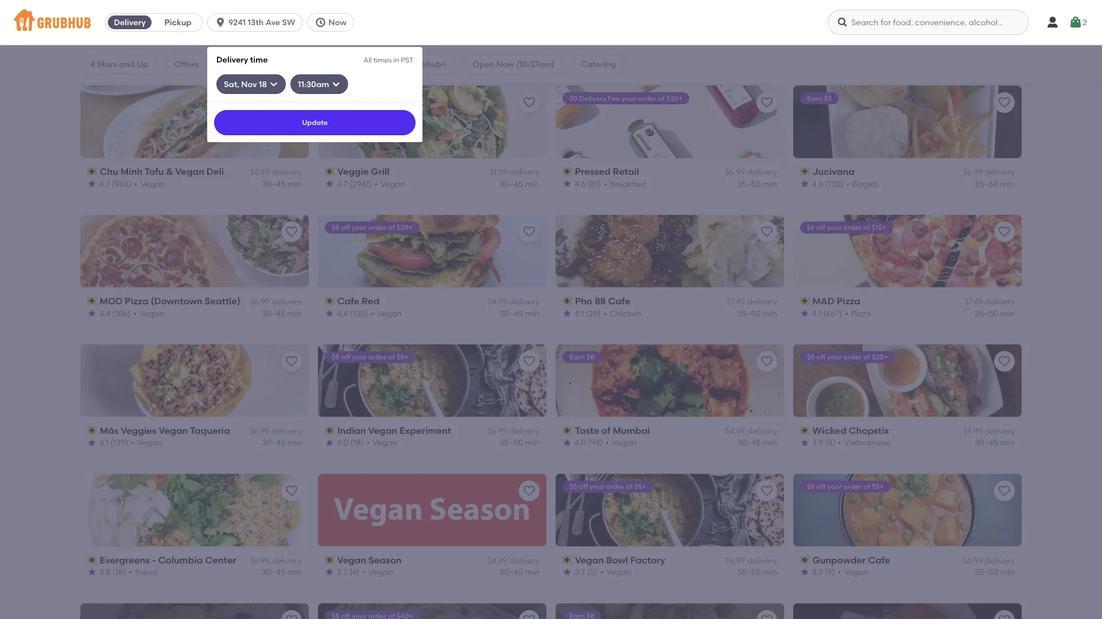 Task type: vqa. For each thing, say whether or not it's contained in the screenshot.


Task type: locate. For each thing, give the bounding box(es) containing it.
pickup
[[165, 18, 191, 27]]

delivery for veggie grill
[[509, 167, 540, 177]]

4.0 down indian
[[337, 438, 348, 448]]

• right (139)
[[131, 438, 134, 448]]

1 horizontal spatial (18)
[[350, 438, 364, 448]]

(8)
[[825, 438, 835, 448]]

star icon image left 4.7 (943)
[[87, 179, 96, 189]]

subscription pass image left gunpowder
[[800, 557, 810, 565]]

2 $7.49 from the left
[[964, 297, 983, 307]]

4.4 (130)
[[337, 309, 368, 318]]

4.4 for cafe red
[[337, 309, 348, 318]]

$5 for cafe red
[[332, 224, 340, 232]]

order down the red
[[368, 353, 387, 362]]

1 horizontal spatial $4.49 delivery
[[725, 427, 777, 436]]

1 horizontal spatial earn
[[807, 94, 823, 102]]

proceed to checkout button
[[720, 336, 874, 357]]

30–45
[[262, 179, 285, 189], [499, 179, 523, 189], [262, 309, 285, 318], [499, 309, 523, 318], [262, 438, 285, 448], [737, 438, 761, 448], [975, 438, 998, 448], [262, 568, 285, 578], [499, 568, 523, 578]]

0 horizontal spatial $4.99
[[488, 297, 507, 307]]

2 horizontal spatial 3.7
[[812, 568, 823, 578]]

min for pressed retail
[[763, 179, 777, 189]]

mod
[[100, 296, 123, 307]]

30 minutes or less
[[294, 59, 366, 69]]

delivery left fee
[[579, 94, 606, 102]]

• vegan down indian vegan experiment
[[367, 438, 398, 448]]

star icon image left 4.4 (106)
[[87, 309, 96, 318]]

subscription pass image left the "evergreens"
[[87, 557, 97, 565]]

your down '(94)'
[[590, 483, 604, 491]]

$5
[[332, 224, 340, 232], [332, 353, 340, 362], [807, 353, 815, 362], [569, 483, 577, 491], [807, 483, 815, 491]]

grubhub+
[[407, 59, 446, 69]]

subscription pass image left taste
[[563, 427, 573, 435]]

$0 delivery fee your order of $30+
[[569, 94, 683, 102]]

0 vertical spatial $4.49
[[725, 427, 745, 436]]

0 horizontal spatial 4.7
[[99, 179, 110, 189]]

$5 down the 4.7 (2961)
[[332, 224, 340, 232]]

4.0 (18)
[[337, 438, 364, 448]]

subscription pass image
[[325, 168, 335, 176], [563, 168, 573, 176], [800, 168, 810, 176], [87, 427, 97, 435], [87, 557, 97, 565], [325, 557, 335, 565], [563, 557, 573, 565]]

• vegan down the red
[[371, 309, 402, 318]]

star icon image left 4.0 (18) on the left
[[325, 439, 334, 448]]

2 4.0 from the left
[[575, 438, 586, 448]]

1 horizontal spatial $0
[[569, 94, 577, 102]]

• for wicked chopstix
[[838, 438, 841, 448]]

(10:37am)
[[516, 59, 554, 69]]

order left $15+
[[844, 224, 862, 232]]

taqueria
[[190, 425, 230, 437]]

1 4.4 from the left
[[99, 309, 110, 318]]

2 horizontal spatial $5 off your order of $5+
[[807, 483, 884, 491]]

1 horizontal spatial $20+
[[872, 353, 888, 362]]

3.7 left '(4)'
[[337, 568, 348, 578]]

• for vegan season
[[362, 568, 366, 578]]

subscription pass image for taste of mumbai
[[563, 427, 573, 435]]

4.7 down "veggie"
[[337, 179, 348, 189]]

now right open
[[496, 59, 514, 69]]

star icon image left 4.1 (139)
[[87, 439, 96, 448]]

salad
[[135, 568, 157, 578]]

• for mad pizza
[[845, 309, 848, 318]]

$5 off your order of $20+ down the checkout
[[807, 353, 888, 362]]

delivery for indian vegan experiment
[[509, 427, 540, 436]]

earn $8
[[569, 353, 594, 362]]

0 horizontal spatial 4.6
[[575, 179, 586, 189]]

min for mod pizza (downtown seattle)
[[287, 309, 302, 318]]

delivery for pho 88 cafe
[[747, 297, 777, 307]]

star icon image for indian vegan experiment
[[325, 439, 334, 448]]

35–50 min
[[737, 179, 777, 189], [975, 179, 1015, 189], [737, 309, 777, 318], [975, 309, 1015, 318], [499, 438, 540, 448], [737, 568, 777, 578], [975, 568, 1015, 578]]

star icon image for pressed retail
[[563, 179, 572, 189]]

• right (81)
[[604, 179, 607, 189]]

$3
[[824, 94, 832, 102]]

star icon image left 4.0 (94)
[[563, 439, 572, 448]]

(130) down jucivana
[[825, 179, 844, 189]]

1 horizontal spatial $4.99 delivery
[[963, 427, 1015, 436]]

$0 for $0 delivery fee your order of $30+
[[569, 94, 577, 102]]

(467)
[[823, 309, 842, 318]]

• bagels
[[846, 179, 879, 189]]

1 horizontal spatial now
[[496, 59, 514, 69]]

wicked chopstix
[[813, 425, 889, 437]]

0 horizontal spatial 4.1
[[99, 438, 109, 448]]

0 vertical spatial $4.49 delivery
[[725, 427, 777, 436]]

0 horizontal spatial (130)
[[350, 309, 368, 318]]

subscription pass image left pressed
[[563, 168, 573, 176]]

star icon image for vegan bowl factory
[[563, 568, 572, 578]]

1 vertical spatial (18)
[[113, 568, 126, 578]]

now right svg image
[[328, 18, 346, 27]]

subscription pass image left mad
[[800, 297, 810, 305]]

1 horizontal spatial 4.4
[[337, 309, 348, 318]]

0 vertical spatial $4.99 delivery
[[488, 297, 540, 307]]

0 horizontal spatial $5 off your order of $20+
[[332, 224, 413, 232]]

pst
[[401, 56, 413, 64]]

• down the "evergreens"
[[129, 568, 132, 578]]

$5 down 3.9
[[807, 483, 815, 491]]

$5 off your order of $20+ down (2961)
[[332, 224, 413, 232]]

(2961)
[[350, 179, 372, 189]]

save this restaurant image
[[285, 96, 298, 110], [522, 96, 536, 110], [760, 96, 774, 110], [998, 96, 1011, 110], [285, 225, 298, 239], [522, 225, 536, 239], [760, 225, 774, 239], [285, 355, 298, 369], [998, 355, 1011, 369], [760, 485, 774, 498], [285, 614, 298, 620], [522, 614, 536, 620], [760, 614, 774, 620], [998, 614, 1011, 620]]

chu
[[100, 166, 118, 177]]

2 horizontal spatial 4.1
[[812, 309, 821, 318]]

subscription pass image for más veggies vegan taqueria
[[87, 427, 97, 435]]

0 horizontal spatial $4.99 delivery
[[488, 297, 540, 307]]

0 horizontal spatial 4.4
[[99, 309, 110, 318]]

• right (29)
[[604, 309, 607, 318]]

1 4.7 from the left
[[99, 179, 110, 189]]

1 3.7 from the left
[[337, 568, 348, 578]]

4.0 down taste
[[575, 438, 586, 448]]

• vegan for cafe
[[838, 568, 869, 578]]

• vegan for grill
[[375, 179, 406, 189]]

4.1 down más
[[99, 438, 109, 448]]

star icon image left 3.9
[[800, 439, 809, 448]]

• vegan down mod pizza (downtown seattle) at the top left of the page
[[133, 309, 165, 318]]

• vegan down veggies
[[131, 438, 162, 448]]

off down 4.0 (94)
[[579, 483, 588, 491]]

0 horizontal spatial $4.49
[[488, 556, 507, 566]]

1 horizontal spatial $5 off your order of $20+
[[807, 353, 888, 362]]

0 horizontal spatial 4.0
[[337, 438, 348, 448]]

4.1 down mad
[[812, 309, 821, 318]]

1 horizontal spatial $5+
[[634, 483, 646, 491]]

off down 3.9 (8)
[[816, 483, 826, 491]]

0 vertical spatial earn
[[807, 94, 823, 102]]

order
[[638, 94, 656, 102], [368, 224, 387, 232], [844, 224, 862, 232], [368, 353, 387, 362], [844, 353, 862, 362], [606, 483, 624, 491], [844, 483, 862, 491]]

0 horizontal spatial $20+
[[397, 224, 413, 232]]

1 horizontal spatial $5 off your order of $5+
[[569, 483, 646, 491]]

• vegan down tofu
[[134, 179, 165, 189]]

star icon image left 4.6 (81)
[[563, 179, 572, 189]]

star icon image left 3.7 (5)
[[563, 568, 572, 578]]

of for gunpowder cafe
[[864, 483, 870, 491]]

save this restaurant image
[[998, 225, 1011, 239], [522, 355, 536, 369], [760, 355, 774, 369], [285, 485, 298, 498], [522, 485, 536, 498], [998, 485, 1011, 498]]

veggies
[[121, 425, 157, 437]]

4.1 for más veggies vegan taqueria
[[99, 438, 109, 448]]

subscription pass image left mod
[[87, 297, 97, 305]]

your down (2961)
[[352, 224, 367, 232]]

30–45 min for vegan season
[[499, 568, 540, 578]]

$6.99 delivery for chu minh tofu & vegan deli
[[250, 167, 302, 177]]

star icon image for cafe red
[[325, 309, 334, 318]]

0 horizontal spatial $4.49 delivery
[[488, 556, 540, 566]]

• for indian vegan experiment
[[367, 438, 370, 448]]

1 $7.49 delivery from the left
[[727, 297, 777, 307]]

taste of mumbai
[[575, 425, 650, 437]]

pizza for mod
[[125, 296, 148, 307]]

subscription pass image for vegan bowl factory
[[563, 557, 573, 565]]

vegan right veggies
[[159, 425, 188, 437]]

• for evergreens - columbia center
[[129, 568, 132, 578]]

1 horizontal spatial $4.49
[[725, 427, 745, 436]]

$5+
[[397, 353, 409, 362], [634, 483, 646, 491], [872, 483, 884, 491]]

times
[[373, 56, 392, 64]]

$0 up sat,
[[225, 59, 234, 69]]

sat,
[[224, 79, 239, 89]]

$5 down the checkout
[[807, 353, 815, 362]]

4.4 (106)
[[99, 309, 131, 318]]

1 4.0 from the left
[[337, 438, 348, 448]]

11:30am
[[298, 79, 329, 89]]

vegan
[[175, 166, 204, 177], [140, 179, 165, 189], [381, 179, 406, 189], [140, 309, 165, 318], [377, 309, 402, 318], [159, 425, 188, 437], [368, 425, 397, 437], [137, 438, 162, 448], [373, 438, 398, 448], [612, 438, 637, 448], [337, 555, 366, 566], [575, 555, 604, 566], [368, 568, 393, 578], [606, 568, 631, 578], [844, 568, 869, 578]]

4.7
[[99, 179, 110, 189], [337, 179, 348, 189]]

subscription pass image for cafe red
[[325, 297, 335, 305]]

1 4.6 from the left
[[575, 179, 586, 189]]

off right $6
[[816, 224, 826, 232]]

1 vertical spatial $4.49
[[488, 556, 507, 566]]

3.7 left (9)
[[812, 568, 823, 578]]

4.6 down jucivana
[[812, 179, 824, 189]]

gunpowder cafe
[[813, 555, 890, 566]]

subscription pass image left indian
[[325, 427, 335, 435]]

(18)
[[350, 438, 364, 448], [113, 568, 126, 578]]

mumbai
[[613, 425, 650, 437]]

sat, nov 18
[[224, 79, 267, 89]]

$7.49 delivery for mad pizza
[[964, 297, 1015, 307]]

stars
[[97, 59, 117, 69]]

3.8 (18)
[[99, 568, 126, 578]]

vegan down the red
[[377, 309, 402, 318]]

$6.99 for jucivana
[[963, 167, 983, 177]]

• right (467)
[[845, 309, 848, 318]]

0 vertical spatial $5 off your order of $20+
[[332, 224, 413, 232]]

$6.99 for vegan bowl factory
[[725, 556, 745, 566]]

1 horizontal spatial 4.1
[[575, 309, 584, 318]]

4.6
[[575, 179, 586, 189], [812, 179, 824, 189]]

1 horizontal spatial $4.99
[[963, 427, 983, 436]]

1 horizontal spatial 4.0
[[575, 438, 586, 448]]

1 horizontal spatial $7.49
[[964, 297, 983, 307]]

0 vertical spatial now
[[328, 18, 346, 27]]

0 horizontal spatial cafe
[[337, 296, 360, 307]]

• chicken
[[604, 309, 641, 318]]

2 $7.49 delivery from the left
[[964, 297, 1015, 307]]

(5)
[[587, 568, 598, 578]]

order for mad pizza
[[844, 224, 862, 232]]

your down (8)
[[827, 483, 842, 491]]

0 vertical spatial $0
[[225, 59, 234, 69]]

(139)
[[111, 438, 128, 448]]

order for indian vegan experiment
[[368, 353, 387, 362]]

$5 off your order of $5+ for experiment
[[332, 353, 409, 362]]

0 vertical spatial (130)
[[825, 179, 844, 189]]

$1.99
[[489, 167, 507, 177]]

off down the 4.7 (2961)
[[341, 224, 350, 232]]

3 3.7 from the left
[[812, 568, 823, 578]]

pizza up • pizza
[[837, 296, 861, 307]]

4.6 for pressed retail
[[575, 179, 586, 189]]

2 4.4 from the left
[[337, 309, 348, 318]]

red
[[362, 296, 380, 307]]

main navigation navigation
[[0, 0, 1102, 620]]

1 vertical spatial earn
[[569, 353, 585, 362]]

order for gunpowder cafe
[[844, 483, 862, 491]]

30–45 min for cafe red
[[499, 309, 540, 318]]

• vegan down grill
[[375, 179, 406, 189]]

delivery for evergreens - columbia center
[[272, 556, 302, 566]]

• left bagels
[[846, 179, 850, 189]]

subscription pass image left "veggie"
[[325, 168, 335, 176]]

$8
[[587, 353, 594, 362]]

svg image
[[315, 17, 326, 28]]

star icon image left 4.1 (467)
[[800, 309, 809, 318]]

• vegan for minh
[[134, 179, 165, 189]]

2 4.6 from the left
[[812, 179, 824, 189]]

más veggies vegan taqueria
[[100, 425, 230, 437]]

order down • pizza
[[844, 353, 862, 362]]

now
[[328, 18, 346, 27], [496, 59, 514, 69]]

0 horizontal spatial (18)
[[113, 568, 126, 578]]

of for indian vegan experiment
[[388, 353, 395, 362]]

• vegan for bowl
[[600, 568, 631, 578]]

(18) for evergreens
[[113, 568, 126, 578]]

2 3.7 from the left
[[575, 568, 585, 578]]

1 horizontal spatial 4.6
[[812, 179, 824, 189]]

your down the checkout
[[827, 353, 842, 362]]

star icon image left 3.7 (4)
[[325, 568, 334, 578]]

1 vertical spatial $4.49 delivery
[[488, 556, 540, 566]]

1 vertical spatial $0
[[569, 94, 577, 102]]

• for mod pizza (downtown seattle)
[[133, 309, 137, 318]]

35–50
[[737, 179, 761, 189], [975, 179, 998, 189], [737, 309, 761, 318], [975, 309, 998, 318], [499, 438, 523, 448], [737, 568, 761, 578], [975, 568, 998, 578]]

2
[[1083, 17, 1087, 27]]

your right $6
[[827, 224, 842, 232]]

• right (8)
[[838, 438, 841, 448]]

min
[[287, 179, 302, 189], [525, 179, 540, 189], [763, 179, 777, 189], [1000, 179, 1015, 189], [287, 309, 302, 318], [525, 309, 540, 318], [763, 309, 777, 318], [1000, 309, 1015, 318], [287, 438, 302, 448], [525, 438, 540, 448], [763, 438, 777, 448], [1000, 438, 1015, 448], [287, 568, 302, 578], [525, 568, 540, 578], [763, 568, 777, 578], [1000, 568, 1015, 578]]

3.7 left (5) at the bottom right of the page
[[575, 568, 585, 578]]

or
[[339, 59, 347, 69]]

grill
[[371, 166, 389, 177]]

delivery for cafe red
[[509, 297, 540, 307]]

save this restaurant image for mad pizza
[[998, 225, 1011, 239]]

35–50 min for gunpowder cafe
[[975, 568, 1015, 578]]

0 vertical spatial $4.99
[[488, 297, 507, 307]]

subscription pass image for pho 88 cafe
[[563, 297, 573, 305]]

4.1 down the pho
[[575, 309, 584, 318]]

star icon image left 3.7 (9)
[[800, 568, 809, 578]]

1 $7.49 from the left
[[727, 297, 745, 307]]

subscription pass image left jucivana
[[800, 168, 810, 176]]

star icon image
[[87, 179, 96, 189], [325, 179, 334, 189], [563, 179, 572, 189], [800, 179, 809, 189], [87, 309, 96, 318], [325, 309, 334, 318], [563, 309, 572, 318], [800, 309, 809, 318], [87, 439, 96, 448], [325, 439, 334, 448], [563, 439, 572, 448], [800, 439, 809, 448], [87, 568, 96, 578], [325, 568, 334, 578], [563, 568, 572, 578], [800, 568, 809, 578]]

• for jucivana
[[846, 179, 850, 189]]

min for indian vegan experiment
[[525, 438, 540, 448]]

4.6 for jucivana
[[812, 179, 824, 189]]

pizza for mad
[[837, 296, 861, 307]]

results
[[95, 63, 130, 75]]

1 vertical spatial $4.99
[[963, 427, 983, 436]]

• vegan for pizza
[[133, 309, 165, 318]]

to
[[791, 341, 799, 351]]

1 horizontal spatial 4.7
[[337, 179, 348, 189]]

min for vegan bowl factory
[[763, 568, 777, 578]]

earn
[[807, 94, 823, 102], [569, 353, 585, 362]]

1 vertical spatial $20+
[[872, 353, 888, 362]]

vegan up (5) at the bottom right of the page
[[575, 555, 604, 566]]

in
[[393, 56, 399, 64]]

off
[[341, 224, 350, 232], [816, 224, 826, 232], [341, 353, 350, 362], [816, 353, 826, 362], [579, 483, 588, 491], [816, 483, 826, 491]]

1 vertical spatial (130)
[[350, 309, 368, 318]]

cafe up • chicken
[[608, 296, 630, 307]]

$1.99 delivery
[[489, 167, 540, 177]]

your down 4.4 (130)
[[352, 353, 367, 362]]

1 horizontal spatial $7.49 delivery
[[964, 297, 1015, 307]]

(18) for indian
[[350, 438, 364, 448]]

• down grill
[[375, 179, 378, 189]]

&
[[166, 166, 173, 177]]

2 4.7 from the left
[[337, 179, 348, 189]]

1 vertical spatial $5 off your order of $20+
[[807, 353, 888, 362]]

$6 off your order of $15+
[[807, 224, 887, 232]]

$4.49 delivery
[[725, 427, 777, 436], [488, 556, 540, 566]]

indian vegan experiment
[[337, 425, 451, 437]]

30–45 for veggie grill
[[499, 179, 523, 189]]

chicken
[[610, 309, 641, 318]]

(81)
[[588, 179, 601, 189]]

experiment
[[399, 425, 451, 437]]

star icon image left the 4.7 (2961)
[[325, 179, 334, 189]]

cafe right gunpowder
[[868, 555, 890, 566]]

breakfast
[[610, 179, 647, 189]]

vegan down tofu
[[140, 179, 165, 189]]

subscription pass image left más
[[87, 427, 97, 435]]

now button
[[307, 13, 358, 32]]

30–45 min
[[262, 179, 302, 189], [499, 179, 540, 189], [262, 309, 302, 318], [499, 309, 540, 318], [262, 438, 302, 448], [737, 438, 777, 448], [975, 438, 1015, 448], [262, 568, 302, 578], [499, 568, 540, 578]]

pizza up (106)
[[125, 296, 148, 307]]

0 vertical spatial (18)
[[350, 438, 364, 448]]

• vegan down the gunpowder cafe
[[838, 568, 869, 578]]

4.4 for mod pizza (downtown seattle)
[[99, 309, 110, 318]]

delivery up sat,
[[216, 55, 248, 64]]

• vegan down the bowl
[[600, 568, 631, 578]]

order down (2961)
[[368, 224, 387, 232]]

min for vegan season
[[525, 568, 540, 578]]

$4.99 delivery
[[488, 297, 540, 307], [963, 427, 1015, 436]]

cafe up 4.4 (130)
[[337, 296, 360, 307]]

subscription pass image for mod pizza (downtown seattle)
[[87, 297, 97, 305]]

• right 4.0 (18) on the left
[[367, 438, 370, 448]]

4.7 down the chu
[[99, 179, 110, 189]]

0 horizontal spatial $0
[[225, 59, 234, 69]]

gunpowder
[[813, 555, 866, 566]]

min for veggie grill
[[525, 179, 540, 189]]

proceed to checkout
[[756, 341, 839, 351]]

• for cafe red
[[371, 309, 374, 318]]

$6.99 for gunpowder cafe
[[963, 556, 983, 566]]

$7.49 for mad pizza
[[964, 297, 983, 307]]

off for wicked
[[816, 353, 826, 362]]

$6.99 delivery for indian vegan experiment
[[488, 427, 540, 436]]

0 horizontal spatial $5+
[[397, 353, 409, 362]]

4.4 down cafe red
[[337, 309, 348, 318]]

0 horizontal spatial earn
[[569, 353, 585, 362]]

• vegan for red
[[371, 309, 402, 318]]

subscription pass image left the chu
[[87, 168, 97, 176]]

4.0
[[337, 438, 348, 448], [575, 438, 586, 448]]

off down the checkout
[[816, 353, 826, 362]]

$6.99 for pressed retail
[[725, 167, 745, 177]]

(4)
[[350, 568, 360, 578]]

min for gunpowder cafe
[[1000, 568, 1015, 578]]

vegan down season
[[368, 568, 393, 578]]

earn for taste of mumbai
[[569, 353, 585, 362]]

svg image
[[1069, 15, 1083, 29], [215, 17, 226, 28], [837, 17, 848, 28], [269, 80, 278, 89], [331, 80, 341, 89]]

1 horizontal spatial 3.7
[[575, 568, 585, 578]]

0 horizontal spatial now
[[328, 18, 346, 27]]

• right (9)
[[838, 568, 841, 578]]

0 horizontal spatial $7.49 delivery
[[727, 297, 777, 307]]

vietnamese
[[844, 438, 891, 448]]

subscription pass image
[[87, 168, 97, 176], [87, 297, 97, 305], [325, 297, 335, 305], [563, 297, 573, 305], [800, 297, 810, 305], [325, 427, 335, 435], [563, 427, 573, 435], [800, 427, 810, 435], [800, 557, 810, 565]]

star icon image for pho 88 cafe
[[563, 309, 572, 318]]

minutes
[[306, 59, 337, 69]]

0 horizontal spatial 3.7
[[337, 568, 348, 578]]

2 button
[[1069, 12, 1087, 33]]

min for mad pizza
[[1000, 309, 1015, 318]]

$5 down 4.0 (94)
[[569, 483, 577, 491]]

0 vertical spatial $20+
[[397, 224, 413, 232]]

vegan down mod pizza (downtown seattle) at the top left of the page
[[140, 309, 165, 318]]

1 horizontal spatial (130)
[[825, 179, 844, 189]]

1 vertical spatial $4.99 delivery
[[963, 427, 1015, 436]]

$6
[[807, 224, 815, 232]]

• down the red
[[371, 309, 374, 318]]

earn left $8
[[569, 353, 585, 362]]

$6.99 delivery for gunpowder cafe
[[963, 556, 1015, 566]]

save this restaurant image for gunpowder cafe
[[998, 485, 1011, 498]]

earn left $3
[[807, 94, 823, 102]]

$0 for $0 delivery
[[225, 59, 234, 69]]

4.4
[[99, 309, 110, 318], [337, 309, 348, 318]]

0 horizontal spatial $5 off your order of $5+
[[332, 353, 409, 362]]

star icon image left the 4.6 (130)
[[800, 179, 809, 189]]

0 horizontal spatial $7.49
[[727, 297, 745, 307]]

pressed retail
[[575, 166, 639, 177]]

más
[[100, 425, 119, 437]]

4.7 (2961)
[[337, 179, 372, 189]]



Task type: describe. For each thing, give the bounding box(es) containing it.
4
[[90, 59, 95, 69]]

9241
[[229, 18, 246, 27]]

center
[[205, 555, 236, 566]]

jucivana
[[813, 166, 855, 177]]

• vegan for vegan
[[367, 438, 398, 448]]

$4.49 delivery for taste of mumbai
[[725, 427, 777, 436]]

pickup button
[[154, 13, 202, 32]]

star icon image for veggie grill
[[325, 179, 334, 189]]

bagels
[[853, 179, 879, 189]]

$15+
[[872, 224, 887, 232]]

season
[[369, 555, 402, 566]]

35–50 min for vegan bowl factory
[[737, 568, 777, 578]]

$6.99 delivery for mod pizza (downtown seattle)
[[250, 297, 302, 307]]

• pizza
[[845, 309, 871, 318]]

your for mad pizza
[[827, 224, 842, 232]]

pho
[[575, 296, 592, 307]]

delivery for gunpowder cafe
[[985, 556, 1015, 566]]

• for taste of mumbai
[[606, 438, 609, 448]]

cafe red
[[337, 296, 380, 307]]

$6.99 delivery for jucivana
[[963, 167, 1015, 177]]

min for más veggies vegan taqueria
[[287, 438, 302, 448]]

9241 13th ave sw button
[[207, 13, 307, 32]]

delivery inside button
[[114, 18, 146, 27]]

$4.49 delivery for vegan season
[[488, 556, 540, 566]]

wicked
[[813, 425, 847, 437]]

min for evergreens - columbia center
[[287, 568, 302, 578]]

min for chu minh tofu & vegan deli
[[287, 179, 302, 189]]

vegan down veggies
[[137, 438, 162, 448]]

open now (10:37am)
[[473, 59, 554, 69]]

mod pizza (downtown seattle)
[[100, 296, 241, 307]]

deli
[[207, 166, 224, 177]]

delivery time
[[216, 55, 268, 64]]

35–50 min for indian vegan experiment
[[499, 438, 540, 448]]

30–45 for chu minh tofu & vegan deli
[[262, 179, 285, 189]]

order for cafe red
[[368, 224, 387, 232]]

$0 delivery
[[225, 59, 268, 69]]

4.1 for mad pizza
[[812, 309, 821, 318]]

save this restaurant image for indian vegan experiment
[[522, 355, 536, 369]]

$4.99 for wicked chopstix
[[963, 427, 983, 436]]

3.7 for gunpowder cafe
[[812, 568, 823, 578]]

3.8
[[99, 568, 111, 578]]

now inside now button
[[328, 18, 346, 27]]

4.7 for veggie grill
[[337, 179, 348, 189]]

• breakfast
[[604, 179, 647, 189]]

min for taste of mumbai
[[763, 438, 777, 448]]

4.6 (81)
[[575, 179, 601, 189]]

subscription pass image for chu minh tofu & vegan deli
[[87, 168, 97, 176]]

up
[[137, 59, 148, 69]]

35–50 min for pressed retail
[[737, 179, 777, 189]]

vegan up '(4)'
[[337, 555, 366, 566]]

$4.99 delivery for wicked chopstix
[[963, 427, 1015, 436]]

1 vertical spatial now
[[496, 59, 514, 69]]

fee
[[608, 94, 620, 102]]

veggie grill
[[337, 166, 389, 177]]

star icon image for chu minh tofu & vegan deli
[[87, 179, 96, 189]]

(130) for cafe red
[[350, 309, 368, 318]]

30–45 min for veggie grill
[[499, 179, 540, 189]]

min for pho 88 cafe
[[763, 309, 777, 318]]

vegan right the &
[[175, 166, 204, 177]]

18
[[259, 79, 267, 89]]

sw
[[282, 18, 295, 27]]

3.7 (5)
[[575, 568, 598, 578]]

off for indian
[[341, 353, 350, 362]]

all
[[364, 56, 372, 64]]

$5 off your order of $20+ for chopstix
[[807, 353, 888, 362]]

• for vegan bowl factory
[[600, 568, 604, 578]]

minh
[[121, 166, 142, 177]]

subscription pass image for pressed retail
[[563, 168, 573, 176]]

$6.99 delivery for vegan bowl factory
[[725, 556, 777, 566]]

chu minh tofu & vegan deli
[[100, 166, 224, 177]]

9241 13th ave sw
[[229, 18, 295, 27]]

35–50 for vegan bowl factory
[[737, 568, 761, 578]]

svg image inside 9241 13th ave sw button
[[215, 17, 226, 28]]

evergreens - columbia center
[[100, 555, 236, 566]]

(29)
[[586, 309, 601, 318]]

3.9 (8)
[[812, 438, 835, 448]]

open
[[473, 59, 494, 69]]

subscription pass image for jucivana
[[800, 168, 810, 176]]

1 horizontal spatial cafe
[[608, 296, 630, 307]]

4.0 for indian vegan experiment
[[337, 438, 348, 448]]

nov
[[241, 79, 257, 89]]

4.6 (130)
[[812, 179, 844, 189]]

delivery for más veggies vegan taqueria
[[272, 427, 302, 436]]

4.0 (94)
[[575, 438, 603, 448]]

59 results
[[80, 63, 130, 75]]

vegan down the gunpowder cafe
[[844, 568, 869, 578]]

checkout
[[801, 341, 839, 351]]

2 horizontal spatial cafe
[[868, 555, 890, 566]]

vegan down grill
[[381, 179, 406, 189]]

your for vegan bowl factory
[[590, 483, 604, 491]]

tofu
[[144, 166, 164, 177]]

subscription pass image for wicked chopstix
[[800, 427, 810, 435]]

subscription pass image for gunpowder cafe
[[800, 557, 810, 565]]

retail
[[613, 166, 639, 177]]

delivery for vegan season
[[509, 556, 540, 566]]

veggie
[[337, 166, 369, 177]]

vegan down mumbai
[[612, 438, 637, 448]]

30
[[294, 59, 304, 69]]

save this restaurant image for taste of mumbai
[[760, 355, 774, 369]]

$5 for wicked chopstix
[[807, 353, 815, 362]]

$30+
[[666, 94, 683, 102]]

your right fee
[[622, 94, 636, 102]]

mad pizza
[[813, 296, 861, 307]]

(downtown
[[151, 296, 202, 307]]

chopstix
[[849, 425, 889, 437]]

$7.49 for pho 88 cafe
[[727, 297, 745, 307]]

• for gunpowder cafe
[[838, 568, 841, 578]]

2 horizontal spatial $5+
[[872, 483, 884, 491]]

svg image inside 2 button
[[1069, 15, 1083, 29]]

3.9
[[812, 438, 823, 448]]

30–45 for vegan season
[[499, 568, 523, 578]]

min for cafe red
[[525, 309, 540, 318]]

off for mad
[[816, 224, 826, 232]]

delivery for chu minh tofu & vegan deli
[[272, 167, 302, 177]]

delivery for jucivana
[[985, 167, 1015, 177]]

grubhub plus flag logo image
[[393, 60, 404, 69]]

star icon image for más veggies vegan taqueria
[[87, 439, 96, 448]]

all times in pst
[[364, 56, 413, 64]]

$4.49 for vegan season
[[488, 556, 507, 566]]

subscription pass image for evergreens - columbia center
[[87, 557, 97, 565]]

$6.99 delivery for evergreens - columbia center
[[250, 556, 302, 566]]

$7.49 delivery for pho 88 cafe
[[727, 297, 777, 307]]

35–50 for indian vegan experiment
[[499, 438, 523, 448]]

$6.99 for más veggies vegan taqueria
[[250, 427, 270, 436]]

4.1 (29)
[[575, 309, 601, 318]]

your for wicked chopstix
[[827, 353, 842, 362]]

your for indian vegan experiment
[[352, 353, 367, 362]]

pressed
[[575, 166, 611, 177]]

35–50 for mad pizza
[[975, 309, 998, 318]]

min for wicked chopstix
[[1000, 438, 1015, 448]]

pho 88 cafe
[[575, 296, 630, 307]]

delivery for wicked chopstix
[[985, 427, 1015, 436]]

catering
[[581, 59, 616, 69]]

4.1 (139)
[[99, 438, 128, 448]]

vegan down indian vegan experiment
[[373, 438, 398, 448]]

4 stars and up
[[90, 59, 148, 69]]

order left $30+
[[638, 94, 656, 102]]

time
[[250, 55, 268, 64]]

$6.99 for indian vegan experiment
[[488, 427, 507, 436]]

• vietnamese
[[838, 438, 891, 448]]

13th
[[248, 18, 264, 27]]

your for cafe red
[[352, 224, 367, 232]]

(9)
[[825, 568, 835, 578]]

update
[[302, 118, 328, 127]]

35–50 min for jucivana
[[975, 179, 1015, 189]]

star icon image for evergreens - columbia center
[[87, 568, 96, 578]]

• for pho 88 cafe
[[604, 309, 607, 318]]

star icon image for gunpowder cafe
[[800, 568, 809, 578]]

order for wicked chopstix
[[844, 353, 862, 362]]

mad
[[813, 296, 835, 307]]

4.7 (943)
[[99, 179, 131, 189]]

evergreens
[[100, 555, 150, 566]]

proceed
[[756, 341, 789, 351]]

off for cafe
[[341, 224, 350, 232]]

vegan down vegan bowl factory
[[606, 568, 631, 578]]

35–50 for pressed retail
[[737, 179, 761, 189]]

3.7 (4)
[[337, 568, 360, 578]]

star icon image for mad pizza
[[800, 309, 809, 318]]

$5 for vegan bowl factory
[[569, 483, 577, 491]]

35–50 for gunpowder cafe
[[975, 568, 998, 578]]

4.1 for pho 88 cafe
[[575, 309, 584, 318]]

(106)
[[112, 309, 131, 318]]

earn for jucivana
[[807, 94, 823, 102]]

vegan right indian
[[368, 425, 397, 437]]

delivery for mad pizza
[[985, 297, 1015, 307]]

delivery up "nov"
[[236, 59, 268, 69]]

subscription pass image for mad pizza
[[800, 297, 810, 305]]

$6.99 for evergreens - columbia center
[[250, 556, 270, 566]]

• salad
[[129, 568, 157, 578]]



